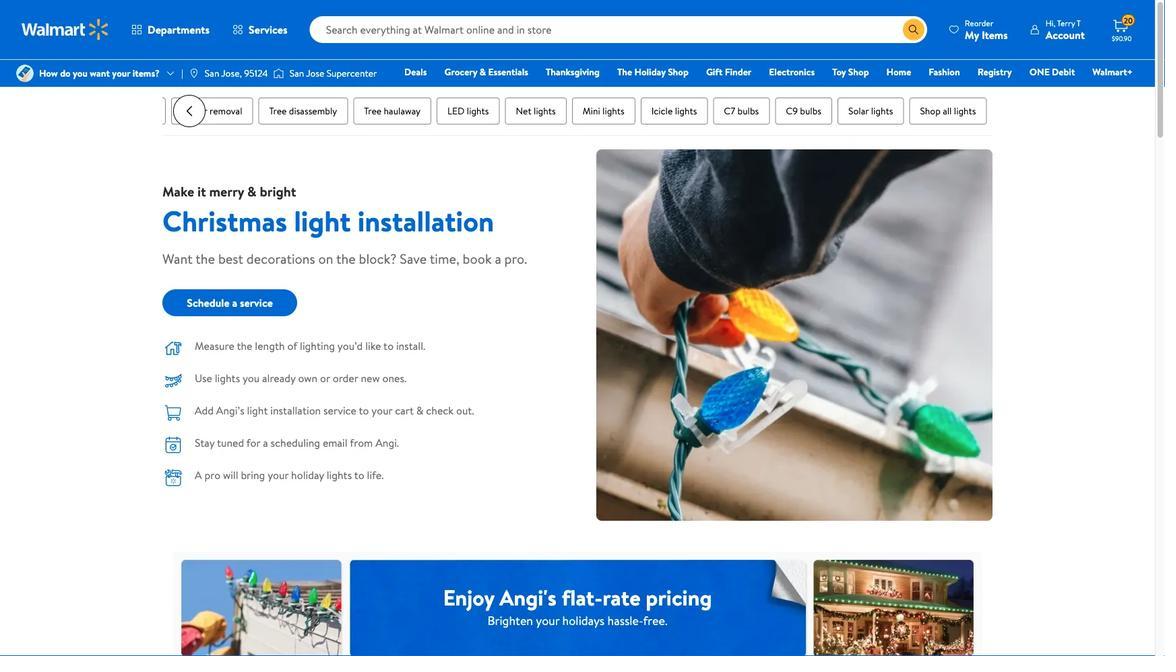 Task type: locate. For each thing, give the bounding box(es) containing it.
lights right net
[[534, 104, 556, 118]]

will
[[223, 468, 238, 483]]

2 vertical spatial to
[[354, 468, 364, 483]]

a
[[495, 249, 501, 268], [232, 296, 237, 311], [263, 436, 268, 451]]

to up the from
[[359, 404, 369, 418]]

tree for tree haulaway
[[364, 104, 382, 118]]

1 vertical spatial you
[[243, 371, 260, 386]]

0 vertical spatial you
[[73, 67, 88, 80]]

toy shop link
[[826, 65, 875, 79]]

1 tree from the left
[[270, 104, 287, 118]]

light inside make it merry & bright christmas light installation
[[294, 201, 351, 241]]

schedule a service
[[187, 296, 273, 311]]

installation up the save
[[358, 201, 494, 241]]

the left length at bottom
[[237, 339, 252, 354]]

0 vertical spatial &
[[480, 65, 486, 79]]

1 horizontal spatial shop
[[848, 65, 869, 79]]

0 vertical spatial service
[[240, 296, 273, 311]]

led
[[448, 104, 465, 118]]

the holiday shop
[[617, 65, 689, 79]]

rate
[[603, 583, 641, 613]]

lights right the all
[[954, 104, 976, 118]]

tree disassembly link
[[259, 98, 348, 125]]

lights for use lights you already own or order new ones.
[[215, 371, 240, 386]]

san
[[205, 67, 219, 80], [290, 67, 304, 80]]

& right grocery
[[480, 65, 486, 79]]

tree for tree disassembly
[[270, 104, 287, 118]]

service up length at bottom
[[240, 296, 273, 311]]

0 vertical spatial a
[[495, 249, 501, 268]]

1 horizontal spatial tree
[[364, 104, 382, 118]]

book
[[463, 249, 492, 268]]

1 horizontal spatial the
[[237, 339, 252, 354]]

free.
[[643, 613, 667, 630]]

0 vertical spatial light
[[294, 201, 351, 241]]

0 horizontal spatial you
[[73, 67, 88, 80]]

flat-
[[562, 583, 603, 613]]

you right do
[[73, 67, 88, 80]]

install.
[[396, 339, 425, 354]]

1 bulbs from the left
[[738, 104, 759, 118]]

0 horizontal spatial the
[[196, 249, 215, 268]]

to right like
[[383, 339, 394, 354]]

0 horizontal spatial a
[[232, 296, 237, 311]]

0 vertical spatial to
[[383, 339, 394, 354]]

c9
[[786, 104, 798, 118]]

mini lights
[[583, 104, 625, 118]]

on
[[318, 249, 333, 268]]

1 san from the left
[[205, 67, 219, 80]]

2 tree from the left
[[364, 104, 382, 118]]

net lights
[[516, 104, 556, 118]]

a left pro.
[[495, 249, 501, 268]]

from
[[350, 436, 373, 451]]

net
[[516, 104, 532, 118]]

0 horizontal spatial tree
[[270, 104, 287, 118]]

a right "for"
[[263, 436, 268, 451]]

how do you want your items?
[[39, 67, 160, 80]]

0 horizontal spatial service
[[240, 296, 273, 311]]

2 san from the left
[[290, 67, 304, 80]]

a inside button
[[232, 296, 237, 311]]

bulbs inside c7 bulbs link
[[738, 104, 759, 118]]

my
[[965, 27, 979, 42]]

|
[[181, 67, 183, 80]]

 image
[[16, 65, 34, 82], [189, 68, 199, 79]]

pro.
[[504, 249, 527, 268]]

like
[[365, 339, 381, 354]]

& right cart on the bottom left of the page
[[416, 404, 424, 418]]

new
[[361, 371, 380, 386]]

1 vertical spatial service
[[323, 404, 356, 418]]

c9 bulbs
[[786, 104, 822, 118]]

1 horizontal spatial you
[[243, 371, 260, 386]]

2 bulbs from the left
[[800, 104, 822, 118]]

lights right mini
[[603, 104, 625, 118]]

tree disassembly
[[270, 104, 337, 118]]

decorations
[[247, 249, 315, 268]]

light right angi's
[[247, 404, 268, 418]]

1 horizontal spatial installation
[[358, 201, 494, 241]]

shop right toy
[[848, 65, 869, 79]]

lights right solar
[[871, 104, 893, 118]]

you for do
[[73, 67, 88, 80]]

lights
[[467, 104, 489, 118], [534, 104, 556, 118], [603, 104, 625, 118], [675, 104, 697, 118], [871, 104, 893, 118], [954, 104, 976, 118], [215, 371, 240, 386], [327, 468, 352, 483]]

tree left haulaway on the left top
[[364, 104, 382, 118]]

the for length
[[237, 339, 252, 354]]

light up on
[[294, 201, 351, 241]]

san left jose
[[290, 67, 304, 80]]

1 horizontal spatial  image
[[189, 68, 199, 79]]

scheduling
[[271, 436, 320, 451]]

1 vertical spatial to
[[359, 404, 369, 418]]

gift
[[706, 65, 723, 79]]

merry
[[209, 182, 244, 201]]

1 horizontal spatial bulbs
[[800, 104, 822, 118]]

0 horizontal spatial bulbs
[[738, 104, 759, 118]]

2 vertical spatial a
[[263, 436, 268, 451]]

shop left the all
[[920, 104, 941, 118]]

make
[[162, 182, 194, 201]]

email
[[323, 436, 347, 451]]

previous slide for navpills list image
[[173, 95, 206, 127]]

decor
[[182, 104, 208, 118]]

lighting
[[300, 339, 335, 354]]

2 horizontal spatial shop
[[920, 104, 941, 118]]

san for san jose, 95124
[[205, 67, 219, 80]]

service inside "schedule a service" button
[[240, 296, 273, 311]]

bulbs for c7 bulbs
[[738, 104, 759, 118]]

to left life.
[[354, 468, 364, 483]]

search icon image
[[908, 24, 919, 35]]

one
[[1029, 65, 1050, 79]]

0 vertical spatial installation
[[358, 201, 494, 241]]

led lights
[[448, 104, 489, 118]]

you'd
[[338, 339, 363, 354]]

0 horizontal spatial &
[[247, 182, 256, 201]]

1 vertical spatial a
[[232, 296, 237, 311]]

stay tuned for a scheduling email from angi. image
[[162, 435, 184, 457]]

the left best
[[196, 249, 215, 268]]

shop right holiday
[[668, 65, 689, 79]]

lights right 'icicle'
[[675, 104, 697, 118]]

1 horizontal spatial san
[[290, 67, 304, 80]]

bulbs right c7 on the right of page
[[738, 104, 759, 118]]

deals link
[[398, 65, 433, 79]]

block?
[[359, 249, 397, 268]]

a right the schedule
[[232, 296, 237, 311]]

you left already
[[243, 371, 260, 386]]

tree left the disassembly
[[270, 104, 287, 118]]

toy
[[832, 65, 846, 79]]

installation up scheduling
[[270, 404, 321, 418]]

the for best
[[196, 249, 215, 268]]

 image right "|"
[[189, 68, 199, 79]]

bulbs right c9
[[800, 104, 822, 118]]

measure the length of lighting you'd like to install.
[[195, 339, 425, 354]]

lights for mini lights
[[603, 104, 625, 118]]

holidays
[[562, 613, 605, 630]]

bulbs inside c9 bulbs link
[[800, 104, 822, 118]]

1 vertical spatial installation
[[270, 404, 321, 418]]

0 horizontal spatial shop
[[668, 65, 689, 79]]

it
[[197, 182, 206, 201]]

1 vertical spatial &
[[247, 182, 256, 201]]

lights right led
[[467, 104, 489, 118]]

to for install.
[[383, 339, 394, 354]]

the right on
[[336, 249, 356, 268]]

0 horizontal spatial san
[[205, 67, 219, 80]]

to
[[383, 339, 394, 354], [359, 404, 369, 418], [354, 468, 364, 483]]

0 horizontal spatial  image
[[16, 65, 34, 82]]

your left holidays
[[536, 613, 559, 630]]

use lights you already own or order new ones. image
[[162, 371, 184, 392]]

your right want
[[112, 67, 130, 80]]

add angi's light installation service to your cart & check out.
[[195, 404, 474, 418]]

san left jose,
[[205, 67, 219, 80]]

shop
[[668, 65, 689, 79], [848, 65, 869, 79], [920, 104, 941, 118]]

do
[[60, 67, 71, 80]]

installation
[[358, 201, 494, 241], [270, 404, 321, 418]]

c7 bulbs
[[724, 104, 759, 118]]

0 horizontal spatial light
[[247, 404, 268, 418]]

bulbs for c9 bulbs
[[800, 104, 822, 118]]

to for life.
[[354, 468, 364, 483]]

& right merry
[[247, 182, 256, 201]]

finder
[[725, 65, 752, 79]]

lights for solar lights
[[871, 104, 893, 118]]

want the best decorations on the block? save time, book a pro.
[[162, 249, 527, 268]]

enjoy
[[443, 583, 494, 613]]

disassembly
[[289, 104, 337, 118]]

christmas
[[162, 201, 287, 241]]

service up email at the bottom of the page
[[323, 404, 356, 418]]

 image left 'how'
[[16, 65, 34, 82]]

a pro will bring your holiday lights to life. image
[[162, 468, 184, 489]]

solar
[[849, 104, 869, 118]]

holiday
[[291, 468, 324, 483]]

want
[[90, 67, 110, 80]]

add
[[195, 404, 214, 418]]

a pro will bring your holiday lights to life.
[[195, 468, 384, 483]]

 image
[[273, 67, 284, 80]]

supercenter
[[327, 67, 377, 80]]

2 horizontal spatial &
[[480, 65, 486, 79]]

2 vertical spatial &
[[416, 404, 424, 418]]

save
[[400, 249, 427, 268]]

$90.90
[[1112, 34, 1132, 43]]

solar lights
[[849, 104, 893, 118]]

1 horizontal spatial &
[[416, 404, 424, 418]]

2 horizontal spatial a
[[495, 249, 501, 268]]

c7
[[724, 104, 736, 118]]

1 horizontal spatial light
[[294, 201, 351, 241]]

lights right "use" at the bottom left of the page
[[215, 371, 240, 386]]

the
[[617, 65, 632, 79]]

1 horizontal spatial service
[[323, 404, 356, 418]]

your right bring
[[268, 468, 289, 483]]

jose
[[306, 67, 324, 80]]

your left cart on the bottom left of the page
[[372, 404, 392, 418]]

the
[[196, 249, 215, 268], [336, 249, 356, 268], [237, 339, 252, 354]]



Task type: describe. For each thing, give the bounding box(es) containing it.
best
[[218, 249, 243, 268]]

shop inside toy shop link
[[848, 65, 869, 79]]

mini lights link
[[572, 98, 636, 125]]

shop inside the holiday shop link
[[668, 65, 689, 79]]

stay
[[195, 436, 215, 451]]

walmart+ link
[[1086, 65, 1139, 79]]

lights for led lights
[[467, 104, 489, 118]]

haulaway
[[384, 104, 421, 118]]

services
[[249, 22, 287, 37]]

add angi's light installation service to your cart and check out. image
[[162, 403, 184, 425]]

out.
[[456, 404, 474, 418]]

all
[[943, 104, 952, 118]]

shop all lights link
[[910, 98, 987, 125]]

gift finder link
[[700, 65, 758, 79]]

lights for icicle lights
[[675, 104, 697, 118]]

your inside enjoy angi's flat-rate pricing brighten your holidays hassle-free.
[[536, 613, 559, 630]]

san for san jose supercenter
[[290, 67, 304, 80]]

departments
[[148, 22, 210, 37]]

registry link
[[971, 65, 1018, 79]]

check
[[426, 404, 454, 418]]

fashion
[[929, 65, 960, 79]]

of
[[287, 339, 297, 354]]

order
[[333, 371, 358, 386]]

pro
[[204, 468, 220, 483]]

 image for san
[[189, 68, 199, 79]]

thanksgiving
[[546, 65, 600, 79]]

brighten
[[488, 613, 533, 630]]

grocery & essentials
[[444, 65, 528, 79]]

icicle lights link
[[641, 98, 708, 125]]

for
[[246, 436, 260, 451]]

san jose, 95124
[[205, 67, 268, 80]]

tree haulaway link
[[354, 98, 432, 125]]

t
[[1077, 17, 1081, 29]]

schedule
[[187, 296, 230, 311]]

0 horizontal spatial installation
[[270, 404, 321, 418]]

& inside make it merry & bright christmas light installation
[[247, 182, 256, 201]]

solar lights link
[[838, 98, 904, 125]]

terry
[[1057, 17, 1075, 29]]

want
[[162, 249, 193, 268]]

time,
[[430, 249, 459, 268]]

walmart image
[[22, 19, 109, 40]]

net lights link
[[505, 98, 567, 125]]

1 vertical spatial light
[[247, 404, 268, 418]]

Search search field
[[310, 16, 927, 43]]

or
[[320, 371, 330, 386]]

icicle
[[652, 104, 673, 118]]

2 horizontal spatial the
[[336, 249, 356, 268]]

Walmart Site-Wide search field
[[310, 16, 927, 43]]

installation inside make it merry & bright christmas light installation
[[358, 201, 494, 241]]

home
[[887, 65, 911, 79]]

one debit link
[[1023, 65, 1081, 79]]

fashion link
[[923, 65, 966, 79]]

thanksgiving link
[[540, 65, 606, 79]]

hassle-
[[607, 613, 643, 630]]

angi's
[[499, 583, 557, 613]]

home link
[[880, 65, 917, 79]]

measure
[[195, 339, 234, 354]]

services button
[[221, 13, 299, 46]]

enjoy angi's flat-rate pricing. brighten your holidays hassle-free image
[[173, 551, 982, 657]]

reorder my items
[[965, 17, 1008, 42]]

lights for net lights
[[534, 104, 556, 118]]

you for lights
[[243, 371, 260, 386]]

debit
[[1052, 65, 1075, 79]]

schedule a service button
[[162, 290, 297, 317]]

led lights link
[[437, 98, 500, 125]]

hi, terry t account
[[1046, 17, 1085, 42]]

 image for how
[[16, 65, 34, 82]]

the holiday shop link
[[611, 65, 695, 79]]

angi.
[[375, 436, 399, 451]]

items?
[[133, 67, 160, 80]]

reorder
[[965, 17, 993, 29]]

how
[[39, 67, 58, 80]]

one debit
[[1029, 65, 1075, 79]]

jose,
[[221, 67, 242, 80]]

mini
[[583, 104, 601, 118]]

hi,
[[1046, 17, 1055, 29]]

make it merry & bright christmas light installation
[[162, 182, 494, 241]]

grocery
[[444, 65, 477, 79]]

decor removal
[[182, 104, 243, 118]]

already
[[262, 371, 296, 386]]

icicle lights
[[652, 104, 697, 118]]

length
[[255, 339, 285, 354]]

walmart+
[[1093, 65, 1133, 79]]

holiday
[[634, 65, 666, 79]]

san jose supercenter
[[290, 67, 377, 80]]

1 horizontal spatial a
[[263, 436, 268, 451]]

use
[[195, 371, 212, 386]]

lights right holiday
[[327, 468, 352, 483]]

departments button
[[120, 13, 221, 46]]

life.
[[367, 468, 384, 483]]

measure the length of lighting you'd like to install. image
[[162, 338, 184, 360]]

deals
[[404, 65, 427, 79]]

95124
[[244, 67, 268, 80]]

shop inside shop all lights link
[[920, 104, 941, 118]]

angi's
[[216, 404, 244, 418]]

cart
[[395, 404, 414, 418]]

tree haulaway
[[364, 104, 421, 118]]

tuned
[[217, 436, 244, 451]]

pricing
[[646, 583, 712, 613]]

account
[[1046, 27, 1085, 42]]

registry
[[978, 65, 1012, 79]]

electronics
[[769, 65, 815, 79]]



Task type: vqa. For each thing, say whether or not it's contained in the screenshot.
'dos'
no



